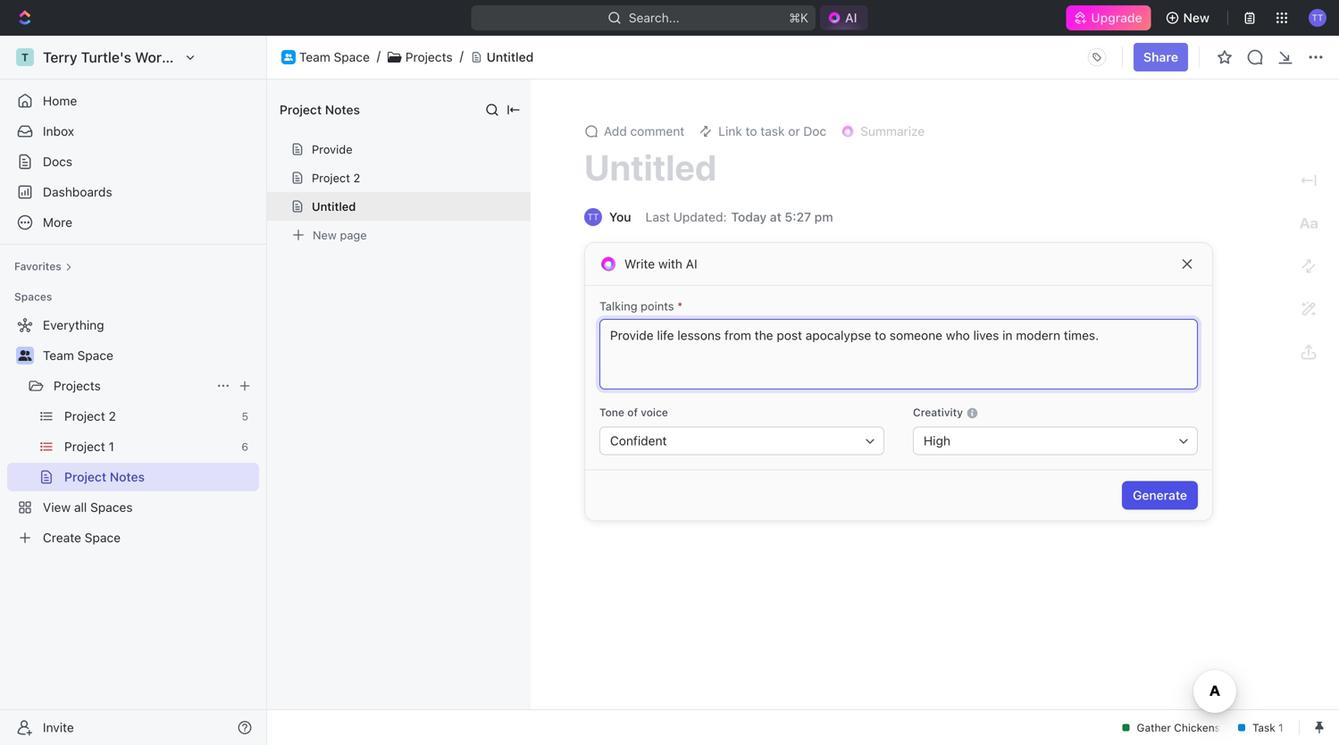Task type: vqa. For each thing, say whether or not it's contained in the screenshot.
bottommost Agency
no



Task type: describe. For each thing, give the bounding box(es) containing it.
0 horizontal spatial ai
[[686, 257, 698, 271]]

to
[[746, 124, 758, 139]]

of
[[628, 406, 638, 419]]

task
[[761, 124, 785, 139]]

today
[[732, 210, 767, 224]]

ai button
[[821, 5, 868, 30]]

t
[[21, 51, 29, 63]]

create space link
[[7, 524, 256, 552]]

updated:
[[674, 210, 727, 224]]

dashboards link
[[7, 178, 259, 206]]

user group image
[[284, 53, 293, 61]]

points
[[641, 299, 674, 313]]

doc
[[804, 124, 827, 139]]

at
[[770, 210, 782, 224]]

1 vertical spatial tt
[[588, 212, 599, 222]]

5
[[242, 410, 248, 423]]

link
[[719, 124, 743, 139]]

projects inside sidebar navigation
[[54, 379, 101, 393]]

all
[[74, 500, 87, 515]]

space for user group icon
[[77, 348, 113, 363]]

team space for 'team space' "link" within the sidebar navigation
[[43, 348, 113, 363]]

add comment
[[604, 124, 685, 139]]

5:27
[[785, 210, 812, 224]]

share
[[1144, 50, 1179, 64]]

link to task or doc button
[[692, 119, 834, 144]]

1
[[109, 439, 114, 454]]

home link
[[7, 87, 259, 115]]

invite
[[43, 720, 74, 735]]

tone of voice
[[600, 406, 668, 419]]

untitled for new page
[[312, 200, 356, 213]]

confident button
[[600, 427, 885, 455]]

project for project 1 link
[[64, 439, 105, 454]]

upgrade
[[1092, 10, 1143, 25]]

team space link for user group image on the left top of the page
[[299, 50, 370, 65]]

space for user group image on the left top of the page
[[334, 50, 370, 64]]

provide
[[312, 143, 353, 156]]

last updated: today at 5:27 pm
[[646, 210, 834, 224]]

new for new page
[[313, 228, 337, 242]]

project for "project notes" link
[[64, 470, 106, 484]]

team space for 'team space' "link" associated with user group image on the left top of the page
[[299, 50, 370, 64]]

or
[[789, 124, 800, 139]]

1 vertical spatial spaces
[[90, 500, 133, 515]]

1 horizontal spatial projects
[[406, 50, 453, 64]]

generate
[[1133, 488, 1188, 503]]

you
[[610, 210, 632, 224]]

high
[[924, 434, 951, 448]]

project 2 link
[[64, 402, 235, 431]]

everything link
[[7, 311, 256, 340]]

favorites button
[[7, 256, 79, 277]]

upgrade link
[[1067, 5, 1152, 30]]

dashboards
[[43, 185, 112, 199]]

0 vertical spatial notes
[[325, 102, 360, 117]]

pm
[[815, 210, 834, 224]]

new button
[[1159, 4, 1221, 32]]

dropdown menu image
[[1083, 43, 1112, 72]]

voice
[[641, 406, 668, 419]]

project 1 link
[[64, 433, 235, 461]]

confident button
[[600, 427, 885, 455]]

more button
[[7, 208, 259, 237]]

inbox link
[[7, 117, 259, 146]]



Task type: locate. For each thing, give the bounding box(es) containing it.
everything
[[43, 318, 104, 333]]

tree inside sidebar navigation
[[7, 311, 259, 552]]

space
[[334, 50, 370, 64], [77, 348, 113, 363], [85, 530, 121, 545]]

summarize button
[[834, 119, 932, 144]]

new page
[[313, 228, 367, 242]]

docs
[[43, 154, 72, 169]]

project up the view all spaces
[[64, 470, 106, 484]]

view all spaces
[[43, 500, 133, 515]]

project 2
[[312, 171, 360, 185], [64, 409, 116, 424]]

generate button
[[1123, 481, 1199, 510]]

1 vertical spatial project notes
[[64, 470, 145, 484]]

1 horizontal spatial tt
[[1313, 12, 1324, 23]]

project 2 inside project 2 link
[[64, 409, 116, 424]]

comment
[[631, 124, 685, 139]]

team space link for user group icon
[[43, 341, 256, 370]]

2 inside sidebar navigation
[[109, 409, 116, 424]]

0 horizontal spatial projects
[[54, 379, 101, 393]]

confident
[[610, 434, 667, 448]]

team right user group icon
[[43, 348, 74, 363]]

home
[[43, 93, 77, 108]]

0 vertical spatial project notes
[[280, 102, 360, 117]]

workspace
[[135, 49, 209, 66]]

new right upgrade
[[1184, 10, 1210, 25]]

1 horizontal spatial untitled
[[487, 50, 534, 64]]

0 horizontal spatial new
[[313, 228, 337, 242]]

2 vertical spatial untitled
[[312, 200, 356, 213]]

inbox
[[43, 124, 74, 139]]

0 vertical spatial 2
[[354, 171, 360, 185]]

high button
[[913, 427, 1199, 455]]

team for 'team space' "link" within the sidebar navigation
[[43, 348, 74, 363]]

creativity
[[913, 406, 966, 419]]

⌘k
[[789, 10, 809, 25]]

team space down everything
[[43, 348, 113, 363]]

0 horizontal spatial tt
[[588, 212, 599, 222]]

space down the view all spaces
[[85, 530, 121, 545]]

1 vertical spatial space
[[77, 348, 113, 363]]

team right user group image on the left top of the page
[[299, 50, 331, 64]]

0 vertical spatial spaces
[[14, 290, 52, 303]]

create space
[[43, 530, 121, 545]]

0 horizontal spatial spaces
[[14, 290, 52, 303]]

view all spaces link
[[7, 493, 256, 522]]

1 horizontal spatial team space
[[299, 50, 370, 64]]

new
[[1184, 10, 1210, 25], [313, 228, 337, 242]]

project up the provide
[[280, 102, 322, 117]]

0 horizontal spatial 2
[[109, 409, 116, 424]]

team space link
[[299, 50, 370, 65], [43, 341, 256, 370]]

ai right ⌘k
[[846, 10, 858, 25]]

terry turtle's workspace, , element
[[16, 48, 34, 66]]

1 vertical spatial projects
[[54, 379, 101, 393]]

0 vertical spatial projects
[[406, 50, 453, 64]]

project notes down 1
[[64, 470, 145, 484]]

team space link inside sidebar navigation
[[43, 341, 256, 370]]

view
[[43, 500, 71, 515]]

project notes
[[280, 102, 360, 117], [64, 470, 145, 484]]

0 horizontal spatial project 2
[[64, 409, 116, 424]]

with
[[659, 257, 683, 271]]

sidebar navigation
[[0, 36, 271, 745]]

0 horizontal spatial untitled
[[312, 200, 356, 213]]

team space
[[299, 50, 370, 64], [43, 348, 113, 363]]

project notes inside "project notes" link
[[64, 470, 145, 484]]

tree
[[7, 311, 259, 552]]

write with ai
[[625, 257, 698, 271]]

6
[[242, 441, 248, 453]]

1 horizontal spatial projects link
[[406, 50, 453, 65]]

1 vertical spatial notes
[[110, 470, 145, 484]]

project notes link
[[64, 463, 256, 492]]

terry
[[43, 49, 77, 66]]

projects link
[[406, 50, 453, 65], [54, 372, 209, 400]]

tt inside dropdown button
[[1313, 12, 1324, 23]]

favorites
[[14, 260, 61, 273]]

0 horizontal spatial projects link
[[54, 372, 209, 400]]

project up project 1
[[64, 409, 105, 424]]

link to task or doc
[[719, 124, 827, 139]]

ai inside ai button
[[846, 10, 858, 25]]

notes up view all spaces link
[[110, 470, 145, 484]]

team
[[299, 50, 331, 64], [43, 348, 74, 363]]

ai right with
[[686, 257, 698, 271]]

0 horizontal spatial notes
[[110, 470, 145, 484]]

tt
[[1313, 12, 1324, 23], [588, 212, 599, 222]]

terry turtle's workspace
[[43, 49, 209, 66]]

1 horizontal spatial ai
[[846, 10, 858, 25]]

team for 'team space' "link" associated with user group image on the left top of the page
[[299, 50, 331, 64]]

project left 1
[[64, 439, 105, 454]]

new inside button
[[1184, 10, 1210, 25]]

1 horizontal spatial project notes
[[280, 102, 360, 117]]

search...
[[629, 10, 680, 25]]

0 vertical spatial untitled
[[487, 50, 534, 64]]

team inside sidebar navigation
[[43, 348, 74, 363]]

2 up 1
[[109, 409, 116, 424]]

untitled
[[487, 50, 534, 64], [585, 146, 717, 188], [312, 200, 356, 213]]

last
[[646, 210, 670, 224]]

notes
[[325, 102, 360, 117], [110, 470, 145, 484]]

project
[[280, 102, 322, 117], [312, 171, 350, 185], [64, 409, 105, 424], [64, 439, 105, 454], [64, 470, 106, 484]]

1 vertical spatial project 2
[[64, 409, 116, 424]]

team space inside "link"
[[43, 348, 113, 363]]

more
[[43, 215, 72, 230]]

project 2 down the provide
[[312, 171, 360, 185]]

0 horizontal spatial project notes
[[64, 470, 145, 484]]

new for new
[[1184, 10, 1210, 25]]

new left page
[[313, 228, 337, 242]]

1 horizontal spatial notes
[[325, 102, 360, 117]]

1 horizontal spatial team
[[299, 50, 331, 64]]

space down everything
[[77, 348, 113, 363]]

spaces
[[14, 290, 52, 303], [90, 500, 133, 515]]

project 1
[[64, 439, 114, 454]]

1 horizontal spatial team space link
[[299, 50, 370, 65]]

*
[[678, 299, 683, 313]]

0 vertical spatial project 2
[[312, 171, 360, 185]]

create
[[43, 530, 81, 545]]

0 horizontal spatial team space link
[[43, 341, 256, 370]]

0 horizontal spatial team space
[[43, 348, 113, 363]]

0 vertical spatial team space
[[299, 50, 370, 64]]

1 horizontal spatial spaces
[[90, 500, 133, 515]]

0 vertical spatial ai
[[846, 10, 858, 25]]

projects link inside sidebar navigation
[[54, 372, 209, 400]]

notes inside "project notes" link
[[110, 470, 145, 484]]

1 horizontal spatial new
[[1184, 10, 1210, 25]]

1 horizontal spatial project 2
[[312, 171, 360, 185]]

spaces right all
[[90, 500, 133, 515]]

untitled for share
[[487, 50, 534, 64]]

spaces down 'favorites'
[[14, 290, 52, 303]]

1 vertical spatial projects link
[[54, 372, 209, 400]]

team space link right user group image on the left top of the page
[[299, 50, 370, 65]]

0 vertical spatial space
[[334, 50, 370, 64]]

talking
[[600, 299, 638, 313]]

2 horizontal spatial untitled
[[585, 146, 717, 188]]

projects
[[406, 50, 453, 64], [54, 379, 101, 393]]

talking points *
[[600, 299, 683, 313]]

project notes up the provide
[[280, 102, 360, 117]]

docs link
[[7, 147, 259, 176]]

add
[[604, 124, 627, 139]]

1 vertical spatial ai
[[686, 257, 698, 271]]

1 vertical spatial untitled
[[585, 146, 717, 188]]

high button
[[913, 427, 1199, 455]]

notes up the provide
[[325, 102, 360, 117]]

0 horizontal spatial team
[[43, 348, 74, 363]]

2 vertical spatial space
[[85, 530, 121, 545]]

project down the provide
[[312, 171, 350, 185]]

0 vertical spatial projects link
[[406, 50, 453, 65]]

1 vertical spatial new
[[313, 228, 337, 242]]

tt button
[[1304, 4, 1333, 32]]

1 vertical spatial team
[[43, 348, 74, 363]]

1 vertical spatial team space
[[43, 348, 113, 363]]

0 vertical spatial new
[[1184, 10, 1210, 25]]

space right user group image on the left top of the page
[[334, 50, 370, 64]]

2
[[354, 171, 360, 185], [109, 409, 116, 424]]

0 vertical spatial tt
[[1313, 12, 1324, 23]]

2 up page
[[354, 171, 360, 185]]

1 horizontal spatial 2
[[354, 171, 360, 185]]

write
[[625, 257, 655, 271]]

team space right user group image on the left top of the page
[[299, 50, 370, 64]]

page
[[340, 228, 367, 242]]

1 vertical spatial 2
[[109, 409, 116, 424]]

tone
[[600, 406, 625, 419]]

ai
[[846, 10, 858, 25], [686, 257, 698, 271]]

team space link down everything link
[[43, 341, 256, 370]]

0 vertical spatial team space link
[[299, 50, 370, 65]]

e.g. Brainstorm some activities for my design team offsite text field
[[600, 319, 1199, 390]]

project 2 up project 1
[[64, 409, 116, 424]]

project for project 2 link
[[64, 409, 105, 424]]

0 vertical spatial team
[[299, 50, 331, 64]]

1 vertical spatial team space link
[[43, 341, 256, 370]]

turtle's
[[81, 49, 131, 66]]

summarize
[[861, 124, 925, 139]]

tree containing everything
[[7, 311, 259, 552]]

user group image
[[18, 350, 32, 361]]



